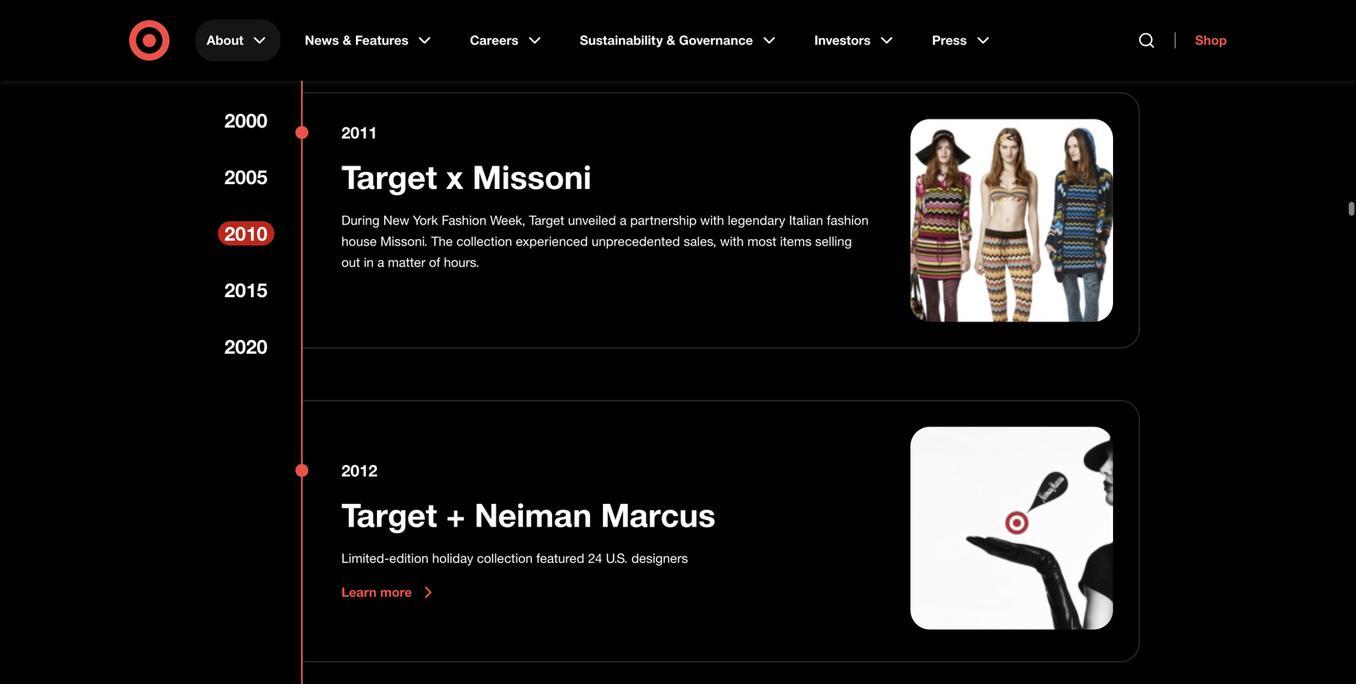 Task type: describe. For each thing, give the bounding box(es) containing it.
governance
[[679, 32, 753, 48]]

2020
[[225, 335, 268, 358]]

& for features
[[343, 32, 352, 48]]

learn more button
[[342, 583, 438, 602]]

holiday
[[432, 551, 474, 566]]

collection inside during new york fashion week, target unveiled a partnership with legendary italian fashion house missoni. the collection experienced unprecedented sales, with most items selling out in a matter of hours.
[[457, 233, 512, 249]]

designers
[[632, 551, 688, 566]]

more
[[380, 584, 412, 600]]

unveiled
[[568, 212, 616, 228]]

limited-
[[342, 551, 389, 566]]

features
[[355, 32, 409, 48]]

missoni
[[473, 157, 592, 197]]

press link
[[921, 19, 1005, 61]]

1 vertical spatial with
[[720, 233, 744, 249]]

experienced
[[516, 233, 588, 249]]

new
[[383, 212, 410, 228]]

2010 link
[[218, 221, 275, 245]]

legendary
[[728, 212, 786, 228]]

shop link
[[1176, 32, 1228, 48]]

target inside during new york fashion week, target unveiled a partnership with legendary italian fashion house missoni. the collection experienced unprecedented sales, with most items selling out in a matter of hours.
[[529, 212, 565, 228]]

target for neiman
[[342, 495, 437, 535]]

2005 link
[[218, 165, 275, 189]]

0 horizontal spatial a
[[378, 254, 384, 270]]

2011
[[342, 123, 378, 142]]

sustainability & governance link
[[569, 19, 791, 61]]

fashion
[[442, 212, 487, 228]]

2000 link
[[218, 108, 275, 132]]

2015 link
[[218, 278, 275, 302]]

about link
[[195, 19, 281, 61]]

+
[[446, 495, 466, 535]]

featured
[[537, 551, 585, 566]]

limited-edition holiday collection featured 24 u.s. designers
[[342, 551, 688, 566]]

u.s.
[[606, 551, 628, 566]]

target + neiman marcus button
[[342, 495, 716, 535]]

2000
[[225, 109, 268, 132]]

shop
[[1196, 32, 1228, 48]]

news & features link
[[294, 19, 446, 61]]

news & features
[[305, 32, 409, 48]]

& for governance
[[667, 32, 676, 48]]



Task type: locate. For each thing, give the bounding box(es) containing it.
x
[[446, 157, 464, 197]]

1 & from the left
[[343, 32, 352, 48]]

collection down target + neiman marcus button
[[477, 551, 533, 566]]

in
[[364, 254, 374, 270]]

unprecedented
[[592, 233, 680, 249]]

1 horizontal spatial &
[[667, 32, 676, 48]]

a group of women posing for a picture image
[[911, 119, 1114, 322]]

0 vertical spatial collection
[[457, 233, 512, 249]]

24
[[588, 551, 603, 566]]

edition
[[389, 551, 429, 566]]

italian
[[789, 212, 824, 228]]

press
[[933, 32, 967, 48]]

2012
[[342, 461, 378, 480]]

with up sales,
[[701, 212, 725, 228]]

a right the in
[[378, 254, 384, 270]]

missoni.
[[381, 233, 428, 249]]

marcus
[[601, 495, 716, 535]]

sales,
[[684, 233, 717, 249]]

learn more
[[342, 584, 412, 600]]

during
[[342, 212, 380, 228]]

&
[[343, 32, 352, 48], [667, 32, 676, 48]]

the
[[431, 233, 453, 249]]

& right news on the left of page
[[343, 32, 352, 48]]

a
[[620, 212, 627, 228], [378, 254, 384, 270]]

1 horizontal spatial a
[[620, 212, 627, 228]]

0 horizontal spatial &
[[343, 32, 352, 48]]

house
[[342, 233, 377, 249]]

partnership
[[631, 212, 697, 228]]

sustainability & governance
[[580, 32, 753, 48]]

careers
[[470, 32, 519, 48]]

1 vertical spatial target
[[529, 212, 565, 228]]

news
[[305, 32, 339, 48]]

of
[[429, 254, 440, 270]]

0 vertical spatial a
[[620, 212, 627, 228]]

target x missoni
[[342, 157, 592, 197]]

most
[[748, 233, 777, 249]]

2005
[[225, 165, 268, 189]]

2020 link
[[218, 334, 275, 359]]

collection
[[457, 233, 512, 249], [477, 551, 533, 566]]

during new york fashion week, target unveiled a partnership with legendary italian fashion house missoni. the collection experienced unprecedented sales, with most items selling out in a matter of hours.
[[342, 212, 869, 270]]

a up unprecedented
[[620, 212, 627, 228]]

target up the new
[[342, 157, 437, 197]]

about
[[207, 32, 244, 48]]

target
[[342, 157, 437, 197], [529, 212, 565, 228], [342, 495, 437, 535]]

matter
[[388, 254, 426, 270]]

collection down fashion
[[457, 233, 512, 249]]

fashion
[[827, 212, 869, 228]]

investors
[[815, 32, 871, 48]]

hours.
[[444, 254, 480, 270]]

2 & from the left
[[667, 32, 676, 48]]

target inside button
[[342, 495, 437, 535]]

0 vertical spatial with
[[701, 212, 725, 228]]

1 vertical spatial collection
[[477, 551, 533, 566]]

york
[[413, 212, 438, 228]]

2 vertical spatial target
[[342, 495, 437, 535]]

2010
[[225, 222, 268, 245]]

target + neiman marcus
[[342, 495, 716, 535]]

with
[[701, 212, 725, 228], [720, 233, 744, 249]]

learn
[[342, 584, 377, 600]]

neiman
[[475, 495, 592, 535]]

items
[[780, 233, 812, 249]]

with left most at the right top
[[720, 233, 744, 249]]

out
[[342, 254, 360, 270]]

week,
[[490, 212, 526, 228]]

target up experienced
[[529, 212, 565, 228]]

0 vertical spatial target
[[342, 157, 437, 197]]

investors link
[[804, 19, 908, 61]]

& left the "governance"
[[667, 32, 676, 48]]

2015
[[225, 278, 268, 302]]

target up edition
[[342, 495, 437, 535]]

sustainability
[[580, 32, 663, 48]]

1 vertical spatial a
[[378, 254, 384, 270]]

selling
[[816, 233, 852, 249]]

target for missoni
[[342, 157, 437, 197]]

careers link
[[459, 19, 556, 61]]

a woman with a hat image
[[911, 427, 1114, 630]]



Task type: vqa. For each thing, say whether or not it's contained in the screenshot.
rightmost Dayton
no



